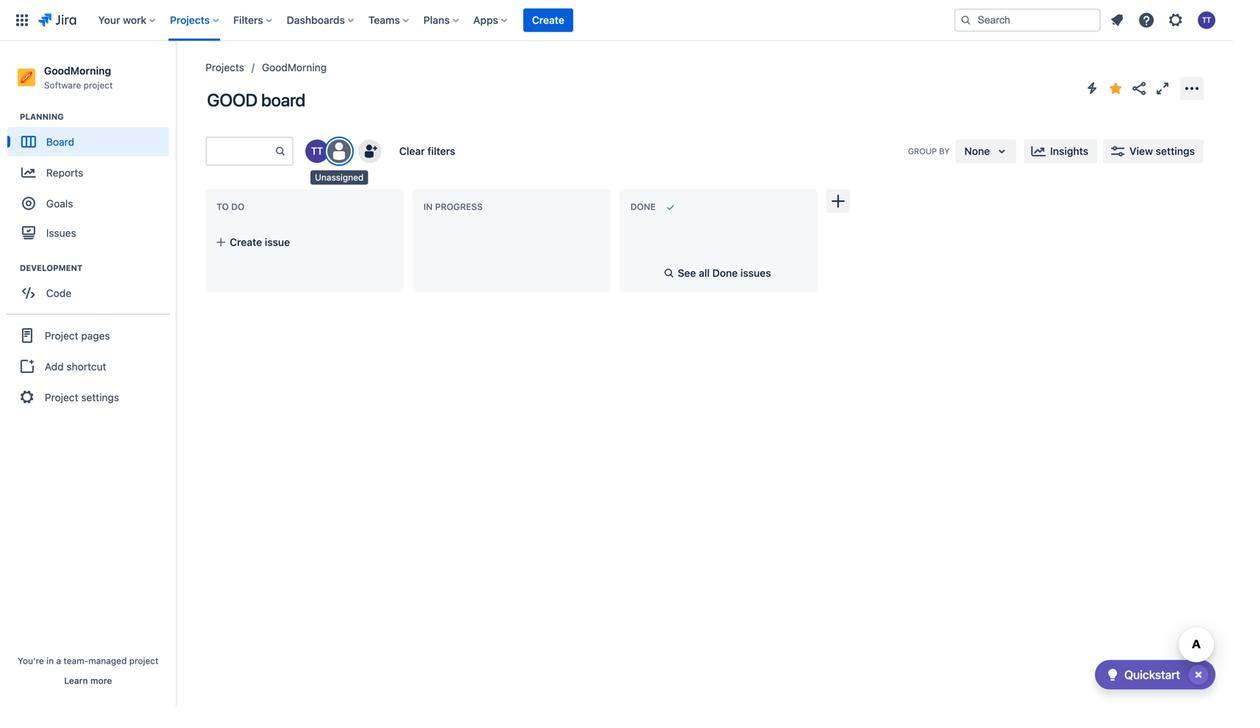 Task type: locate. For each thing, give the bounding box(es) containing it.
group by
[[909, 147, 950, 156]]

sidebar element
[[0, 41, 176, 707]]

1 vertical spatial project
[[129, 656, 159, 666]]

shortcut
[[67, 360, 106, 373]]

group containing board
[[7, 111, 176, 252]]

clear
[[400, 145, 425, 157]]

a
[[56, 656, 61, 666]]

project up 'planning' "heading"
[[84, 80, 113, 90]]

1 vertical spatial projects
[[206, 61, 244, 73]]

goals link
[[7, 189, 169, 218]]

settings for view settings
[[1156, 145, 1196, 157]]

teams
[[369, 14, 400, 26]]

group
[[7, 111, 176, 252], [6, 314, 170, 418]]

project settings
[[45, 391, 119, 403]]

add people image
[[361, 142, 379, 160]]

reports link
[[7, 157, 169, 189]]

projects
[[170, 14, 210, 26], [206, 61, 244, 73]]

group
[[909, 147, 937, 156]]

team-
[[64, 656, 88, 666]]

development heading
[[20, 262, 176, 274]]

0 vertical spatial project
[[45, 330, 78, 342]]

by
[[940, 147, 950, 156]]

settings inside sidebar element
[[81, 391, 119, 403]]

check image
[[1104, 666, 1122, 684]]

project up "add"
[[45, 330, 78, 342]]

create issue button
[[209, 229, 400, 256]]

1 horizontal spatial done
[[713, 267, 738, 279]]

goodmorning inside goodmorning software project
[[44, 65, 111, 77]]

board
[[261, 90, 306, 110]]

1 horizontal spatial settings
[[1156, 145, 1196, 157]]

quickstart button
[[1096, 660, 1216, 690]]

enter full screen image
[[1154, 80, 1172, 97]]

1 project from the top
[[45, 330, 78, 342]]

Search this board text field
[[207, 138, 275, 164]]

1 vertical spatial project
[[45, 391, 78, 403]]

projects button
[[166, 8, 225, 32]]

1 vertical spatial group
[[6, 314, 170, 418]]

more
[[90, 676, 112, 686]]

1 vertical spatial settings
[[81, 391, 119, 403]]

banner containing your work
[[0, 0, 1234, 41]]

project
[[84, 80, 113, 90], [129, 656, 159, 666]]

0 vertical spatial create
[[532, 14, 565, 26]]

create left issue
[[230, 236, 262, 248]]

help image
[[1138, 11, 1156, 29]]

0 horizontal spatial project
[[84, 80, 113, 90]]

group containing project pages
[[6, 314, 170, 418]]

project
[[45, 330, 78, 342], [45, 391, 78, 403]]

goodmorning up "board"
[[262, 61, 327, 73]]

banner
[[0, 0, 1234, 41]]

add shortcut
[[45, 360, 106, 373]]

software
[[44, 80, 81, 90]]

0 vertical spatial group
[[7, 111, 176, 252]]

0 vertical spatial project
[[84, 80, 113, 90]]

jira image
[[38, 11, 76, 29], [38, 11, 76, 29]]

projects up the sidebar navigation image
[[170, 14, 210, 26]]

issues
[[46, 227, 76, 239]]

project for project settings
[[45, 391, 78, 403]]

project down "add"
[[45, 391, 78, 403]]

star good board image
[[1107, 80, 1125, 97]]

project right managed
[[129, 656, 159, 666]]

unassigned
[[315, 172, 364, 183]]

create right apps 'dropdown button'
[[532, 14, 565, 26]]

goodmorning up software
[[44, 65, 111, 77]]

apps
[[474, 14, 499, 26]]

1 vertical spatial create
[[230, 236, 262, 248]]

create inside create issue button
[[230, 236, 262, 248]]

view
[[1130, 145, 1154, 157]]

development image
[[2, 259, 20, 277]]

reports
[[46, 167, 83, 179]]

project for project pages
[[45, 330, 78, 342]]

code link
[[7, 278, 169, 308]]

settings inside button
[[1156, 145, 1196, 157]]

goodmorning link
[[262, 59, 327, 76]]

0 vertical spatial done
[[631, 202, 656, 212]]

dashboards button
[[282, 8, 360, 32]]

0 horizontal spatial settings
[[81, 391, 119, 403]]

do
[[231, 202, 245, 212]]

settings down add shortcut button at the left of the page
[[81, 391, 119, 403]]

to do
[[217, 202, 245, 212]]

1 horizontal spatial create
[[532, 14, 565, 26]]

0 horizontal spatial create
[[230, 236, 262, 248]]

projects up good
[[206, 61, 244, 73]]

sidebar navigation image
[[160, 59, 192, 88]]

create inside "create" "button"
[[532, 14, 565, 26]]

0 vertical spatial settings
[[1156, 145, 1196, 157]]

automations menu button icon image
[[1084, 79, 1102, 97]]

good
[[207, 90, 258, 110]]

issue
[[265, 236, 290, 248]]

project settings link
[[6, 381, 170, 414]]

projects inside dropdown button
[[170, 14, 210, 26]]

settings
[[1156, 145, 1196, 157], [81, 391, 119, 403]]

view settings button
[[1104, 140, 1204, 163]]

add shortcut button
[[6, 352, 170, 381]]

project pages link
[[6, 320, 170, 352]]

create
[[532, 14, 565, 26], [230, 236, 262, 248]]

to
[[217, 202, 229, 212]]

goal image
[[22, 197, 35, 210]]

create button
[[524, 8, 574, 32]]

settings right view
[[1156, 145, 1196, 157]]

2 project from the top
[[45, 391, 78, 403]]

your work button
[[94, 8, 161, 32]]

0 horizontal spatial goodmorning
[[44, 65, 111, 77]]

1 horizontal spatial goodmorning
[[262, 61, 327, 73]]

plans button
[[419, 8, 465, 32]]

appswitcher icon image
[[13, 11, 31, 29]]

you're
[[18, 656, 44, 666]]

goals
[[46, 197, 73, 210]]

unassigned tooltip
[[311, 170, 368, 185]]

0 vertical spatial projects
[[170, 14, 210, 26]]

done
[[631, 202, 656, 212], [713, 267, 738, 279]]

goodmorning
[[262, 61, 327, 73], [44, 65, 111, 77]]

settings for project settings
[[81, 391, 119, 403]]

all
[[699, 267, 710, 279]]

projects link
[[206, 59, 244, 76]]

view settings
[[1130, 145, 1196, 157]]



Task type: describe. For each thing, give the bounding box(es) containing it.
you're in a team-managed project
[[18, 656, 159, 666]]

planning heading
[[20, 111, 176, 123]]

code group
[[7, 262, 176, 312]]

in progress
[[424, 202, 483, 212]]

goodmorning for goodmorning software project
[[44, 65, 111, 77]]

1 vertical spatial done
[[713, 267, 738, 279]]

0 horizontal spatial done
[[631, 202, 656, 212]]

clear filters
[[400, 145, 456, 157]]

filters
[[428, 145, 456, 157]]

notifications image
[[1109, 11, 1127, 29]]

your profile and settings image
[[1199, 11, 1216, 29]]

see
[[678, 267, 696, 279]]

quickstart
[[1125, 668, 1181, 682]]

dashboards
[[287, 14, 345, 26]]

projects for the projects dropdown button at the top left of page
[[170, 14, 210, 26]]

projects for projects link
[[206, 61, 244, 73]]

work
[[123, 14, 147, 26]]

goodmorning software project
[[44, 65, 113, 90]]

in
[[46, 656, 54, 666]]

issues
[[741, 267, 772, 279]]

create for create
[[532, 14, 565, 26]]

issues link
[[7, 218, 169, 248]]

managed
[[88, 656, 127, 666]]

apps button
[[469, 8, 513, 32]]

add
[[45, 360, 64, 373]]

create column image
[[830, 192, 848, 210]]

create issue
[[230, 236, 290, 248]]

filters
[[233, 14, 263, 26]]

project inside goodmorning software project
[[84, 80, 113, 90]]

settings image
[[1168, 11, 1185, 29]]

pages
[[81, 330, 110, 342]]

learn more button
[[64, 675, 112, 687]]

view settings image
[[1110, 142, 1127, 160]]

see all done issues link
[[658, 264, 780, 282]]

your work
[[98, 14, 147, 26]]

board
[[46, 136, 74, 148]]

Search field
[[955, 8, 1102, 32]]

insights button
[[1024, 140, 1098, 163]]

none
[[965, 145, 991, 157]]

planning
[[20, 112, 64, 122]]

see all done issues
[[678, 267, 772, 279]]

clear filters button
[[391, 140, 464, 163]]

teams button
[[364, 8, 415, 32]]

development
[[20, 263, 83, 273]]

your
[[98, 14, 120, 26]]

good board
[[207, 90, 306, 110]]

goodmorning for goodmorning
[[262, 61, 327, 73]]

more image
[[1184, 80, 1201, 97]]

none button
[[956, 140, 1017, 163]]

filters button
[[229, 8, 278, 32]]

board link
[[7, 127, 169, 157]]

insights
[[1051, 145, 1089, 157]]

dismiss quickstart image
[[1188, 663, 1211, 687]]

progress
[[435, 202, 483, 212]]

project pages
[[45, 330, 110, 342]]

learn more
[[64, 676, 112, 686]]

primary element
[[9, 0, 943, 41]]

learn
[[64, 676, 88, 686]]

plans
[[424, 14, 450, 26]]

code
[[46, 287, 71, 299]]

in
[[424, 202, 433, 212]]

1 horizontal spatial project
[[129, 656, 159, 666]]

planning image
[[2, 108, 20, 126]]

create for create issue
[[230, 236, 262, 248]]

search image
[[961, 14, 972, 26]]



Task type: vqa. For each thing, say whether or not it's contained in the screenshot.
Sun
no



